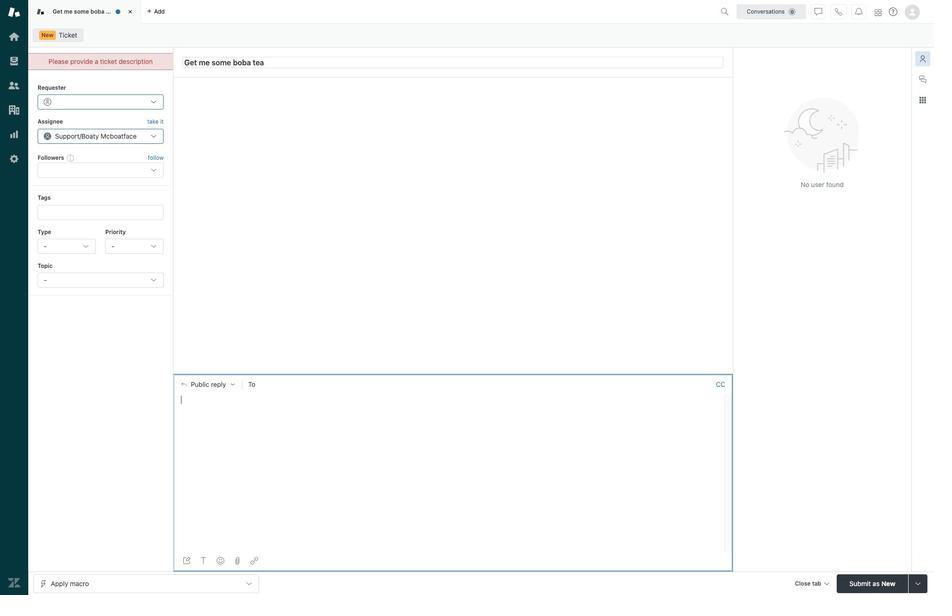 Task type: describe. For each thing, give the bounding box(es) containing it.
Subject field
[[183, 57, 724, 68]]

minimize composer image
[[449, 370, 457, 378]]

info on adding followers image
[[67, 154, 75, 162]]

customer context image
[[920, 55, 927, 63]]

add attachment image
[[234, 557, 241, 565]]

zendesk products image
[[875, 9, 882, 16]]

button displays agent's chat status as invisible. image
[[815, 8, 823, 15]]

draft mode image
[[183, 557, 191, 565]]

secondary element
[[28, 26, 935, 45]]

zendesk image
[[8, 577, 20, 589]]

apps image
[[920, 96, 927, 104]]

admin image
[[8, 153, 20, 165]]

Public reply composer text field
[[177, 394, 722, 414]]

organizations image
[[8, 104, 20, 116]]

add link (cmd k) image
[[251, 557, 258, 565]]



Task type: vqa. For each thing, say whether or not it's contained in the screenshot.
progress bar image
no



Task type: locate. For each thing, give the bounding box(es) containing it.
main element
[[0, 0, 28, 595]]

notifications image
[[856, 8, 863, 15]]

close image
[[126, 7, 135, 16]]

tab
[[28, 0, 141, 24]]

get help image
[[889, 8, 898, 16]]

insert emojis image
[[217, 557, 224, 565]]

customers image
[[8, 79, 20, 92]]

get started image
[[8, 31, 20, 43]]

format text image
[[200, 557, 207, 565]]

zendesk support image
[[8, 6, 20, 18]]

views image
[[8, 55, 20, 67]]

tabs tab list
[[28, 0, 717, 24]]

reporting image
[[8, 128, 20, 141]]



